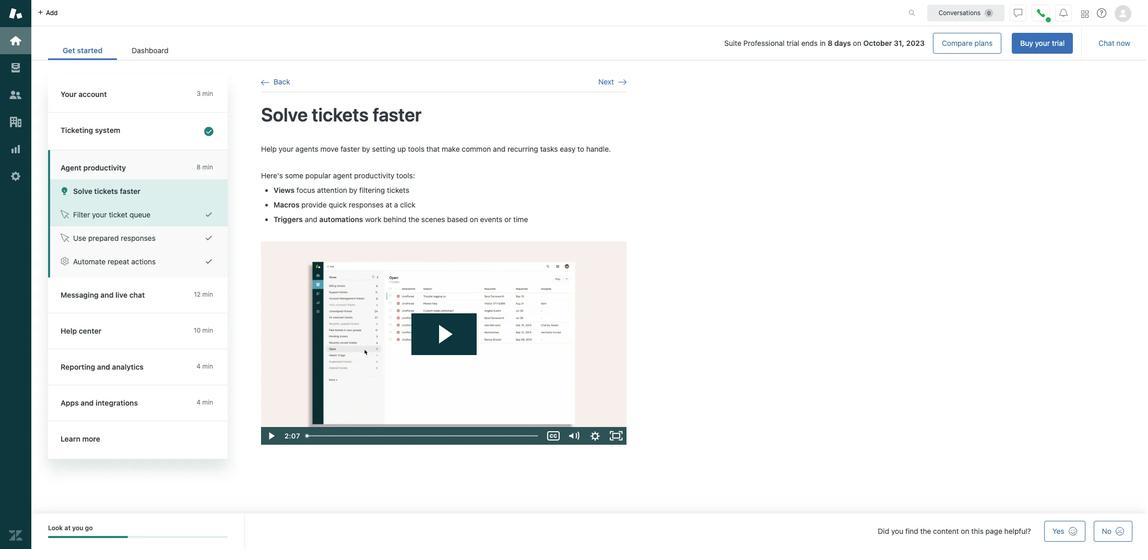 Task type: locate. For each thing, give the bounding box(es) containing it.
automate repeat actions button
[[50, 250, 228, 274]]

1 horizontal spatial at
[[386, 200, 392, 209]]

trial
[[787, 39, 799, 48], [1052, 39, 1065, 48]]

8
[[828, 39, 833, 48], [197, 163, 201, 171]]

0 horizontal spatial at
[[64, 525, 71, 533]]

4
[[197, 363, 201, 371], [197, 399, 201, 407]]

at right look at left
[[64, 525, 71, 533]]

0 vertical spatial 4 min
[[197, 363, 213, 371]]

click
[[400, 200, 416, 209]]

tickets
[[312, 104, 369, 126], [387, 186, 409, 195], [94, 187, 118, 196]]

main element
[[0, 0, 31, 550]]

and for apps and integrations
[[81, 399, 94, 408]]

0 horizontal spatial 8
[[197, 163, 201, 171]]

1 vertical spatial 4 min
[[197, 399, 213, 407]]

trial for professional
[[787, 39, 799, 48]]

make
[[442, 144, 460, 153]]

1 horizontal spatial trial
[[1052, 39, 1065, 48]]

0 vertical spatial solve tickets faster
[[261, 104, 422, 126]]

admin image
[[9, 170, 22, 183]]

scenes
[[421, 215, 445, 224]]

you right did
[[891, 527, 903, 536]]

account
[[78, 90, 107, 99]]

tickets inside region
[[387, 186, 409, 195]]

and right the "common"
[[493, 144, 506, 153]]

find
[[905, 527, 918, 536]]

1 horizontal spatial solve tickets faster
[[261, 104, 422, 126]]

common
[[462, 144, 491, 153]]

0 vertical spatial the
[[408, 215, 419, 224]]

and for reporting and analytics
[[97, 363, 110, 372]]

video thumbnail image
[[261, 242, 627, 445], [261, 242, 627, 445]]

next
[[598, 77, 614, 86]]

and right apps
[[81, 399, 94, 408]]

at inside 'footer'
[[64, 525, 71, 533]]

provide
[[302, 200, 327, 209]]

focus
[[297, 186, 315, 195]]

min for messaging and live chat
[[202, 291, 213, 299]]

2 4 from the top
[[197, 399, 201, 407]]

ticketing system
[[61, 126, 120, 135]]

0 horizontal spatial by
[[349, 186, 357, 195]]

that
[[426, 144, 440, 153]]

2 horizontal spatial tickets
[[387, 186, 409, 195]]

10 min
[[194, 327, 213, 335]]

help inside region
[[261, 144, 277, 153]]

the inside 'footer'
[[920, 527, 931, 536]]

1 vertical spatial by
[[349, 186, 357, 195]]

1 horizontal spatial solve
[[261, 104, 308, 126]]

3 min from the top
[[202, 291, 213, 299]]

0 vertical spatial solve
[[261, 104, 308, 126]]

help
[[261, 144, 277, 153], [61, 327, 77, 336]]

min
[[202, 90, 213, 98], [202, 163, 213, 171], [202, 291, 213, 299], [202, 327, 213, 335], [202, 363, 213, 371], [202, 399, 213, 407]]

2 vertical spatial faster
[[120, 187, 141, 196]]

4 min for integrations
[[197, 399, 213, 407]]

1 4 min from the top
[[197, 363, 213, 371]]

get started
[[63, 46, 102, 55]]

yes button
[[1044, 522, 1085, 543]]

and left analytics
[[97, 363, 110, 372]]

zendesk image
[[9, 529, 22, 543]]

productivity right agent at the left top of the page
[[83, 163, 126, 172]]

0 vertical spatial faster
[[373, 104, 422, 126]]

1 vertical spatial your
[[279, 144, 294, 153]]

quick
[[329, 200, 347, 209]]

4 min from the top
[[202, 327, 213, 335]]

trial left ends on the top of the page
[[787, 39, 799, 48]]

1 horizontal spatial tickets
[[312, 104, 369, 126]]

0 horizontal spatial trial
[[787, 39, 799, 48]]

2 horizontal spatial on
[[961, 527, 969, 536]]

region
[[261, 144, 627, 445]]

1 horizontal spatial help
[[261, 144, 277, 153]]

conversations
[[939, 9, 981, 16]]

1 vertical spatial 4
[[197, 399, 201, 407]]

dashboard tab
[[117, 41, 183, 60]]

faster up up
[[373, 104, 422, 126]]

solve tickets faster up filter your ticket queue
[[73, 187, 141, 196]]

tickets up filter your ticket queue
[[94, 187, 118, 196]]

customers image
[[9, 88, 22, 102]]

the right find
[[920, 527, 931, 536]]

trial inside the 'buy your trial' button
[[1052, 39, 1065, 48]]

tab list containing get started
[[48, 41, 183, 60]]

solve tickets faster
[[261, 104, 422, 126], [73, 187, 141, 196]]

min for your account
[[202, 90, 213, 98]]

by
[[362, 144, 370, 153], [349, 186, 357, 195]]

the inside region
[[408, 215, 419, 224]]

more
[[82, 435, 100, 444]]

help up here's
[[261, 144, 277, 153]]

faster inside region
[[341, 144, 360, 153]]

0 vertical spatial responses
[[349, 200, 384, 209]]

organizations image
[[9, 115, 22, 129]]

6 min from the top
[[202, 399, 213, 407]]

2 vertical spatial your
[[92, 210, 107, 219]]

0 horizontal spatial help
[[61, 327, 77, 336]]

1 vertical spatial at
[[64, 525, 71, 533]]

1 min from the top
[[202, 90, 213, 98]]

faster
[[373, 104, 422, 126], [341, 144, 360, 153], [120, 187, 141, 196]]

0 vertical spatial 4
[[197, 363, 201, 371]]

solve down back
[[261, 104, 308, 126]]

on right based
[[470, 215, 478, 224]]

1 horizontal spatial the
[[920, 527, 931, 536]]

1 horizontal spatial productivity
[[354, 171, 394, 180]]

1 vertical spatial solve tickets faster
[[73, 187, 141, 196]]

responses down the filter your ticket queue button
[[121, 234, 156, 243]]

now
[[1117, 39, 1130, 48]]

1 4 from the top
[[197, 363, 201, 371]]

your for buy
[[1035, 39, 1050, 48]]

section
[[191, 33, 1073, 54]]

tab list
[[48, 41, 183, 60]]

and
[[493, 144, 506, 153], [305, 215, 317, 224], [100, 291, 114, 300], [97, 363, 110, 372], [81, 399, 94, 408]]

1 horizontal spatial your
[[279, 144, 294, 153]]

0 horizontal spatial responses
[[121, 234, 156, 243]]

1 horizontal spatial by
[[362, 144, 370, 153]]

0 vertical spatial help
[[261, 144, 277, 153]]

use prepared responses
[[73, 234, 156, 243]]

and for triggers and automations work behind the scenes based on events or time
[[305, 215, 317, 224]]

helpful?
[[1004, 527, 1031, 536]]

0 vertical spatial your
[[1035, 39, 1050, 48]]

compare plans button
[[933, 33, 1002, 54]]

ticketing
[[61, 126, 93, 135]]

1 vertical spatial on
[[470, 215, 478, 224]]

did you find the content on this page helpful?
[[878, 527, 1031, 536]]

min for help center
[[202, 327, 213, 335]]

page
[[986, 527, 1002, 536]]

add
[[46, 9, 58, 16]]

apps and integrations
[[61, 399, 138, 408]]

trial down notifications image
[[1052, 39, 1065, 48]]

your
[[1035, 39, 1050, 48], [279, 144, 294, 153], [92, 210, 107, 219]]

compare
[[942, 39, 973, 48]]

tickets inside content-title region
[[312, 104, 369, 126]]

productivity inside heading
[[83, 163, 126, 172]]

8 inside agent productivity heading
[[197, 163, 201, 171]]

actions
[[131, 257, 156, 266]]

0 vertical spatial 8
[[828, 39, 833, 48]]

0 horizontal spatial the
[[408, 215, 419, 224]]

help center
[[61, 327, 101, 336]]

2 horizontal spatial your
[[1035, 39, 1050, 48]]

tickets inside button
[[94, 187, 118, 196]]

repeat
[[108, 257, 129, 266]]

agent
[[61, 163, 81, 172]]

3
[[197, 90, 201, 98]]

responses down filtering
[[349, 200, 384, 209]]

agent productivity
[[61, 163, 126, 172]]

0 horizontal spatial productivity
[[83, 163, 126, 172]]

solve tickets faster up move
[[261, 104, 422, 126]]

by left setting
[[362, 144, 370, 153]]

1 vertical spatial responses
[[121, 234, 156, 243]]

next button
[[598, 77, 627, 87]]

content
[[933, 527, 959, 536]]

0 horizontal spatial tickets
[[94, 187, 118, 196]]

days
[[834, 39, 851, 48]]

0 horizontal spatial your
[[92, 210, 107, 219]]

on
[[853, 39, 861, 48], [470, 215, 478, 224], [961, 527, 969, 536]]

tasks
[[540, 144, 558, 153]]

faster right move
[[341, 144, 360, 153]]

buy
[[1020, 39, 1033, 48]]

solve
[[261, 104, 308, 126], [73, 187, 92, 196]]

by up the macros provide quick responses at a click
[[349, 186, 357, 195]]

get started image
[[9, 34, 22, 48]]

agent productivity heading
[[48, 150, 228, 180]]

5 min from the top
[[202, 363, 213, 371]]

help left center
[[61, 327, 77, 336]]

tickets up a
[[387, 186, 409, 195]]

solve tickets faster inside solve tickets faster button
[[73, 187, 141, 196]]

live
[[115, 291, 127, 300]]

responses
[[349, 200, 384, 209], [121, 234, 156, 243]]

1 trial from the left
[[787, 39, 799, 48]]

at left a
[[386, 200, 392, 209]]

your right buy
[[1035, 39, 1050, 48]]

1 vertical spatial the
[[920, 527, 931, 536]]

use
[[73, 234, 86, 243]]

1 vertical spatial help
[[61, 327, 77, 336]]

on left this
[[961, 527, 969, 536]]

and left live
[[100, 291, 114, 300]]

tools:
[[396, 171, 415, 180]]

1 horizontal spatial faster
[[341, 144, 360, 153]]

3 min
[[197, 90, 213, 98]]

chat now button
[[1090, 33, 1139, 54]]

1 horizontal spatial responses
[[349, 200, 384, 209]]

productivity up filtering
[[354, 171, 394, 180]]

1 horizontal spatial on
[[853, 39, 861, 48]]

min for apps and integrations
[[202, 399, 213, 407]]

your for filter
[[92, 210, 107, 219]]

October 31, 2023 text field
[[863, 39, 925, 48]]

0 horizontal spatial solve tickets faster
[[73, 187, 141, 196]]

in
[[820, 39, 826, 48]]

help your agents move faster by setting up tools that make common and recurring tasks easy to handle.
[[261, 144, 611, 153]]

the down 'click'
[[408, 215, 419, 224]]

0 vertical spatial at
[[386, 200, 392, 209]]

0 horizontal spatial on
[[470, 215, 478, 224]]

help for help your agents move faster by setting up tools that make common and recurring tasks easy to handle.
[[261, 144, 277, 153]]

2 horizontal spatial faster
[[373, 104, 422, 126]]

your right filter
[[92, 210, 107, 219]]

footer
[[31, 514, 1147, 550]]

solve up filter
[[73, 187, 92, 196]]

1 vertical spatial solve
[[73, 187, 92, 196]]

min inside agent productivity heading
[[202, 163, 213, 171]]

2 min from the top
[[202, 163, 213, 171]]

tickets up move
[[312, 104, 369, 126]]

help for help center
[[61, 327, 77, 336]]

learn more button
[[48, 422, 226, 457]]

2 trial from the left
[[1052, 39, 1065, 48]]

setting
[[372, 144, 395, 153]]

1 vertical spatial 8
[[197, 163, 201, 171]]

here's
[[261, 171, 283, 180]]

learn more
[[61, 435, 100, 444]]

you
[[72, 525, 83, 533], [891, 527, 903, 536]]

your account
[[61, 90, 107, 99]]

section containing suite professional trial ends in
[[191, 33, 1073, 54]]

your left agents
[[279, 144, 294, 153]]

automate
[[73, 257, 106, 266]]

2 4 min from the top
[[197, 399, 213, 407]]

0 horizontal spatial faster
[[120, 187, 141, 196]]

and down provide
[[305, 215, 317, 224]]

get
[[63, 46, 75, 55]]

get help image
[[1097, 8, 1106, 18]]

you left go at the left bottom of page
[[72, 525, 83, 533]]

1 vertical spatial faster
[[341, 144, 360, 153]]

zendesk products image
[[1081, 10, 1089, 17]]

0 horizontal spatial solve
[[73, 187, 92, 196]]

1 horizontal spatial 8
[[828, 39, 833, 48]]

look at you go
[[48, 525, 93, 533]]

at inside region
[[386, 200, 392, 209]]

faster up the filter your ticket queue button
[[120, 187, 141, 196]]

on right days
[[853, 39, 861, 48]]



Task type: describe. For each thing, give the bounding box(es) containing it.
8 min
[[197, 163, 213, 171]]

4 min for analytics
[[197, 363, 213, 371]]

reporting and analytics
[[61, 363, 144, 372]]

reporting
[[61, 363, 95, 372]]

agents
[[296, 144, 318, 153]]

buy your trial button
[[1012, 33, 1073, 54]]

12
[[194, 291, 201, 299]]

views
[[274, 186, 295, 195]]

center
[[79, 327, 101, 336]]

footer containing did you find the content on this page helpful?
[[31, 514, 1147, 550]]

views focus attention by filtering tickets
[[274, 186, 409, 195]]

min for agent productivity
[[202, 163, 213, 171]]

yes
[[1053, 527, 1065, 536]]

chat
[[1099, 39, 1115, 48]]

macros provide quick responses at a click
[[274, 200, 416, 209]]

region containing help your agents move faster by setting up tools that make common and recurring tasks easy to handle.
[[261, 144, 627, 445]]

solve inside content-title region
[[261, 104, 308, 126]]

on inside region
[[470, 215, 478, 224]]

automate repeat actions
[[73, 257, 156, 266]]

events
[[480, 215, 502, 224]]

some
[[285, 171, 303, 180]]

responses inside region
[[349, 200, 384, 209]]

triggers and automations work behind the scenes based on events or time
[[274, 215, 528, 224]]

go
[[85, 525, 93, 533]]

your for help
[[279, 144, 294, 153]]

behind
[[383, 215, 406, 224]]

back button
[[261, 77, 290, 87]]

macros
[[274, 200, 300, 209]]

recurring
[[508, 144, 538, 153]]

integrations
[[96, 399, 138, 408]]

solve tickets faster button
[[50, 180, 228, 203]]

agent
[[333, 171, 352, 180]]

solve tickets faster inside content-title region
[[261, 104, 422, 126]]

this
[[971, 527, 984, 536]]

0 vertical spatial by
[[362, 144, 370, 153]]

no
[[1102, 527, 1112, 536]]

here's some popular agent productivity tools:
[[261, 171, 415, 180]]

10
[[194, 327, 201, 335]]

4 for reporting and analytics
[[197, 363, 201, 371]]

messaging and live chat
[[61, 291, 145, 300]]

a
[[394, 200, 398, 209]]

based
[[447, 215, 468, 224]]

look
[[48, 525, 63, 533]]

progress bar image
[[48, 537, 128, 539]]

responses inside button
[[121, 234, 156, 243]]

min for reporting and analytics
[[202, 363, 213, 371]]

2 vertical spatial on
[[961, 527, 969, 536]]

october
[[863, 39, 892, 48]]

back
[[274, 77, 290, 86]]

work
[[365, 215, 381, 224]]

12 min
[[194, 291, 213, 299]]

8 inside section
[[828, 39, 833, 48]]

and for messaging and live chat
[[100, 291, 114, 300]]

attention
[[317, 186, 347, 195]]

button displays agent's chat status as invisible. image
[[1014, 9, 1022, 17]]

filtering
[[359, 186, 385, 195]]

add button
[[31, 0, 64, 26]]

views image
[[9, 61, 22, 75]]

solve inside button
[[73, 187, 92, 196]]

0 vertical spatial on
[[853, 39, 861, 48]]

productivity inside region
[[354, 171, 394, 180]]

video element
[[261, 242, 627, 445]]

ticket
[[109, 210, 128, 219]]

trial for your
[[1052, 39, 1065, 48]]

tools
[[408, 144, 424, 153]]

buy your trial
[[1020, 39, 1065, 48]]

up
[[397, 144, 406, 153]]

dashboard
[[132, 46, 169, 55]]

time
[[513, 215, 528, 224]]

your
[[61, 90, 77, 99]]

0 horizontal spatial you
[[72, 525, 83, 533]]

apps
[[61, 399, 79, 408]]

zendesk support image
[[9, 7, 22, 20]]

handle.
[[586, 144, 611, 153]]

4 for apps and integrations
[[197, 399, 201, 407]]

chat
[[129, 291, 145, 300]]

progress-bar progress bar
[[48, 537, 228, 539]]

learn
[[61, 435, 80, 444]]

suite professional trial ends in 8 days on october 31, 2023
[[724, 39, 925, 48]]

faster inside solve tickets faster button
[[120, 187, 141, 196]]

31,
[[894, 39, 904, 48]]

1 horizontal spatial you
[[891, 527, 903, 536]]

2023
[[906, 39, 925, 48]]

to
[[577, 144, 584, 153]]

automations
[[319, 215, 363, 224]]

queue
[[130, 210, 150, 219]]

or
[[504, 215, 511, 224]]

suite
[[724, 39, 742, 48]]

system
[[95, 126, 120, 135]]

plans
[[975, 39, 993, 48]]

analytics
[[112, 363, 144, 372]]

content-title region
[[261, 103, 627, 127]]

ends
[[801, 39, 818, 48]]

notifications image
[[1059, 9, 1068, 17]]

did
[[878, 527, 889, 536]]

easy
[[560, 144, 576, 153]]

faster inside content-title region
[[373, 104, 422, 126]]

ticketing system button
[[48, 113, 226, 150]]

conversations button
[[927, 4, 1005, 21]]

prepared
[[88, 234, 119, 243]]

triggers
[[274, 215, 303, 224]]

reporting image
[[9, 143, 22, 156]]

chat now
[[1099, 39, 1130, 48]]



Task type: vqa. For each thing, say whether or not it's contained in the screenshot.
rightmost Solve
yes



